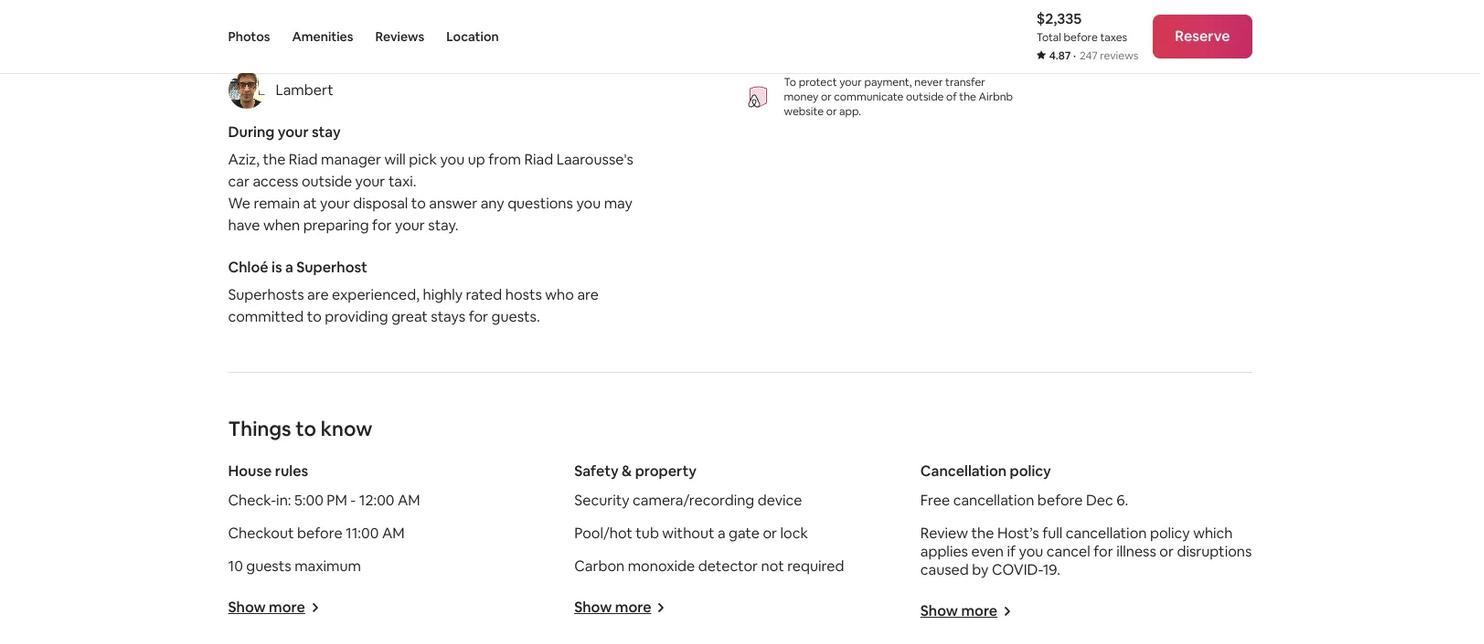 Task type: describe. For each thing, give the bounding box(es) containing it.
your inside to protect your payment, never transfer money or communicate outside of the airbnb website or app.
[[840, 75, 862, 90]]

committed
[[228, 308, 304, 327]]

stay.
[[428, 216, 459, 235]]

app.
[[840, 105, 862, 119]]

even
[[972, 543, 1004, 562]]

check-in: 5:00 pm - 12:00 am
[[228, 492, 420, 511]]

show for 10
[[228, 599, 266, 618]]

taxi.
[[389, 172, 417, 192]]

to inside during your stay aziz, the riad manager will pick you up from riad laarousse's car access outside your taxi. we remain at your disposal to answer any questions you may have when preparing for your stay.
[[411, 194, 426, 213]]

safety & property
[[575, 462, 697, 481]]

superhosts
[[228, 286, 304, 305]]

check-
[[228, 492, 276, 511]]

tub
[[636, 524, 659, 544]]

chloé
[[228, 258, 269, 278]]

guests.
[[492, 308, 540, 327]]

for inside review the host's full cancellation policy which applies even if you cancel for illness or disruptions caused by covid-19.
[[1094, 543, 1114, 562]]

answer
[[429, 194, 478, 213]]

10
[[228, 557, 243, 577]]

photos button
[[228, 0, 270, 73]]

guests
[[246, 557, 291, 577]]

2 horizontal spatial show
[[921, 602, 959, 621]]

1 are from the left
[[307, 286, 329, 305]]

cancel
[[1047, 543, 1091, 562]]

applies
[[921, 543, 969, 562]]

2 vertical spatial to
[[296, 417, 316, 442]]

have
[[228, 216, 260, 235]]

access
[[253, 172, 299, 192]]

$2,335 total before taxes
[[1037, 9, 1128, 45]]

at
[[303, 194, 317, 213]]

disposal
[[353, 194, 408, 213]]

1 horizontal spatial you
[[577, 194, 601, 213]]

payment,
[[865, 75, 913, 90]]

communicate
[[835, 90, 904, 105]]

of
[[947, 90, 957, 105]]

6.
[[1117, 492, 1129, 511]]

taxes
[[1101, 30, 1128, 45]]

from
[[489, 150, 521, 170]]

who
[[546, 286, 574, 305]]

your left stay.
[[395, 216, 425, 235]]

show more button for monoxide
[[575, 599, 666, 618]]

rules
[[275, 462, 308, 481]]

or left lock
[[763, 524, 777, 544]]

protect
[[799, 75, 838, 90]]

10 guests maximum
[[228, 557, 361, 577]]

during your stay aziz, the riad manager will pick you up from riad laarousse's car access outside your taxi. we remain at your disposal to answer any questions you may have when preparing for your stay.
[[228, 123, 634, 235]]

2 riad from the left
[[525, 150, 554, 170]]

any
[[481, 194, 505, 213]]

things to know
[[228, 417, 373, 442]]

your up the disposal
[[355, 172, 385, 192]]

show more button for guests
[[228, 599, 320, 618]]

pick
[[409, 150, 437, 170]]

the inside review the host's full cancellation policy which applies even if you cancel for illness or disruptions caused by covid-19.
[[972, 524, 995, 544]]

before for dec
[[1038, 492, 1083, 511]]

reviews
[[1101, 48, 1139, 63]]

experienced,
[[332, 286, 420, 305]]

gate
[[729, 524, 760, 544]]

airbnb
[[979, 90, 1014, 105]]

location button
[[447, 0, 499, 73]]

disruptions
[[1178, 543, 1253, 562]]

is
[[272, 258, 282, 278]]

up
[[468, 150, 485, 170]]

stays
[[431, 308, 466, 327]]

property
[[635, 462, 697, 481]]

a inside chloé is a superhost superhosts are experienced, highly rated hosts who are committed to providing great stays for guests.
[[285, 258, 293, 278]]

to inside chloé is a superhost superhosts are experienced, highly rated hosts who are committed to providing great stays for guests.
[[307, 308, 322, 327]]

outside inside during your stay aziz, the riad manager will pick you up from riad laarousse's car access outside your taxi. we remain at your disposal to answer any questions you may have when preparing for your stay.
[[302, 172, 352, 192]]

2 vertical spatial before
[[297, 524, 343, 544]]

house rules
[[228, 462, 308, 481]]

when
[[263, 216, 300, 235]]

to protect your payment, never transfer money or communicate outside of the airbnb website or app.
[[784, 75, 1014, 119]]

host's
[[998, 524, 1040, 544]]

pm
[[327, 492, 347, 511]]

know
[[321, 417, 373, 442]]

photos
[[228, 28, 270, 45]]

or inside review the host's full cancellation policy which applies even if you cancel for illness or disruptions caused by covid-19.
[[1160, 543, 1174, 562]]

camera/recording
[[633, 492, 755, 511]]

never
[[915, 75, 943, 90]]

covid-
[[992, 561, 1043, 580]]

5:00
[[295, 492, 324, 511]]

manager
[[321, 150, 381, 170]]

pool/hot tub without a gate or lock
[[575, 524, 809, 544]]

4.87
[[1050, 48, 1071, 63]]

reviews button
[[375, 0, 425, 73]]

$2,335
[[1037, 9, 1082, 28]]

1 vertical spatial am
[[382, 524, 405, 544]]

or right money
[[821, 90, 832, 105]]

money
[[784, 90, 819, 105]]

website
[[784, 105, 824, 119]]

outside inside to protect your payment, never transfer money or communicate outside of the airbnb website or app.
[[907, 90, 944, 105]]

show for carbon
[[575, 599, 612, 618]]

lock
[[781, 524, 809, 544]]

illness
[[1117, 543, 1157, 562]]

cancellation inside review the host's full cancellation policy which applies even if you cancel for illness or disruptions caused by covid-19.
[[1066, 524, 1147, 544]]

cancellation
[[921, 462, 1007, 481]]



Task type: locate. For each thing, give the bounding box(es) containing it.
policy left which
[[1151, 524, 1191, 544]]

0 vertical spatial you
[[440, 150, 465, 170]]

1 horizontal spatial policy
[[1151, 524, 1191, 544]]

the up access
[[263, 150, 286, 170]]

1 vertical spatial outside
[[302, 172, 352, 192]]

required
[[788, 557, 845, 577]]

to left providing
[[307, 308, 322, 327]]

2 vertical spatial for
[[1094, 543, 1114, 562]]

security
[[575, 492, 630, 511]]

reserve
[[1176, 27, 1231, 46]]

to down taxi.
[[411, 194, 426, 213]]

highly
[[423, 286, 463, 305]]

the right of
[[960, 90, 977, 105]]

you right if
[[1019, 543, 1044, 562]]

hosts
[[506, 286, 542, 305]]

your up 'preparing'
[[320, 194, 350, 213]]

before up full
[[1038, 492, 1083, 511]]

2 horizontal spatial show more button
[[921, 602, 1013, 621]]

1 horizontal spatial show more
[[575, 599, 652, 618]]

outside up at
[[302, 172, 352, 192]]

amenities button
[[292, 0, 354, 73]]

the inside during your stay aziz, the riad manager will pick you up from riad laarousse's car access outside your taxi. we remain at your disposal to answer any questions you may have when preparing for your stay.
[[263, 150, 286, 170]]

reserve button
[[1154, 15, 1253, 59]]

0 vertical spatial before
[[1064, 30, 1098, 45]]

amenities
[[292, 28, 354, 45]]

-
[[351, 492, 356, 511]]

for
[[372, 216, 392, 235], [469, 308, 489, 327], [1094, 543, 1114, 562]]

policy up free cancellation before dec 6.
[[1010, 462, 1052, 481]]

1 horizontal spatial more
[[615, 599, 652, 618]]

1 horizontal spatial for
[[469, 308, 489, 327]]

your left stay on the top of the page
[[278, 123, 309, 142]]

am right 12:00
[[398, 492, 420, 511]]

or right the "illness"
[[1160, 543, 1174, 562]]

0 vertical spatial policy
[[1010, 462, 1052, 481]]

19.
[[1043, 561, 1061, 580]]

1 vertical spatial you
[[577, 194, 601, 213]]

detector
[[699, 557, 758, 577]]

review the host's full cancellation policy which applies even if you cancel for illness or disruptions caused by covid-19.
[[921, 524, 1253, 580]]

the
[[960, 90, 977, 105], [263, 150, 286, 170], [972, 524, 995, 544]]

cancellation down the cancellation policy
[[954, 492, 1035, 511]]

a right the is
[[285, 258, 293, 278]]

checkout
[[228, 524, 294, 544]]

11:00
[[346, 524, 379, 544]]

carbon
[[575, 557, 625, 577]]

may
[[604, 194, 633, 213]]

0 horizontal spatial more
[[269, 599, 305, 618]]

which
[[1194, 524, 1233, 544]]

0 vertical spatial a
[[285, 258, 293, 278]]

your
[[840, 75, 862, 90], [278, 123, 309, 142], [355, 172, 385, 192], [320, 194, 350, 213], [395, 216, 425, 235]]

transfer
[[946, 75, 986, 90]]

show more
[[228, 599, 305, 618], [575, 599, 652, 618], [921, 602, 998, 621]]

1 horizontal spatial show
[[575, 599, 612, 618]]

monoxide
[[628, 557, 695, 577]]

will
[[385, 150, 406, 170]]

0 horizontal spatial a
[[285, 258, 293, 278]]

1 vertical spatial cancellation
[[1066, 524, 1147, 544]]

show down carbon
[[575, 599, 612, 618]]

show more for guests
[[228, 599, 305, 618]]

location
[[447, 28, 499, 45]]

cancellation policy
[[921, 462, 1052, 481]]

cancellation
[[954, 492, 1035, 511], [1066, 524, 1147, 544]]

show
[[228, 599, 266, 618], [575, 599, 612, 618], [921, 602, 959, 621]]

2 horizontal spatial more
[[962, 602, 998, 621]]

2 vertical spatial you
[[1019, 543, 1044, 562]]

the inside to protect your payment, never transfer money or communicate outside of the airbnb website or app.
[[960, 90, 977, 105]]

12:00
[[359, 492, 395, 511]]

am
[[398, 492, 420, 511], [382, 524, 405, 544]]

in:
[[276, 492, 291, 511]]

2 are from the left
[[578, 286, 599, 305]]

checkout before 11:00 am
[[228, 524, 405, 544]]

1 horizontal spatial show more button
[[575, 599, 666, 618]]

am right 11:00
[[382, 524, 405, 544]]

before
[[1064, 30, 1098, 45], [1038, 492, 1083, 511], [297, 524, 343, 544]]

maximum
[[295, 557, 361, 577]]

before up "·"
[[1064, 30, 1098, 45]]

1 vertical spatial policy
[[1151, 524, 1191, 544]]

stay
[[312, 123, 341, 142]]

riad right 'from'
[[525, 150, 554, 170]]

before down check-in: 5:00 pm - 12:00 am
[[297, 524, 343, 544]]

to left know
[[296, 417, 316, 442]]

reviews
[[375, 28, 425, 45]]

show more down the guests
[[228, 599, 305, 618]]

0 vertical spatial to
[[411, 194, 426, 213]]

show more button down carbon
[[575, 599, 666, 618]]

0 horizontal spatial show
[[228, 599, 266, 618]]

learn more about the host, lambert. image
[[228, 73, 265, 109], [228, 73, 265, 109]]

show down 10
[[228, 599, 266, 618]]

you left may
[[577, 194, 601, 213]]

0 horizontal spatial outside
[[302, 172, 352, 192]]

1 riad from the left
[[289, 150, 318, 170]]

show more down carbon
[[575, 599, 652, 618]]

0 vertical spatial am
[[398, 492, 420, 511]]

more for monoxide
[[615, 599, 652, 618]]

without
[[663, 524, 715, 544]]

a left gate
[[718, 524, 726, 544]]

0 horizontal spatial you
[[440, 150, 465, 170]]

cancellation down the dec in the right bottom of the page
[[1066, 524, 1147, 544]]

before inside the $2,335 total before taxes
[[1064, 30, 1098, 45]]

carbon monoxide detector not required
[[575, 557, 845, 577]]

for down rated
[[469, 308, 489, 327]]

show more button
[[228, 599, 320, 618], [575, 599, 666, 618], [921, 602, 1013, 621]]

2 horizontal spatial you
[[1019, 543, 1044, 562]]

1 vertical spatial for
[[469, 308, 489, 327]]

policy inside review the host's full cancellation policy which applies even if you cancel for illness or disruptions caused by covid-19.
[[1151, 524, 1191, 544]]

1 horizontal spatial a
[[718, 524, 726, 544]]

security camera/recording device
[[575, 492, 803, 511]]

laarousse's
[[557, 150, 634, 170]]

pool/hot
[[575, 524, 633, 544]]

safety
[[575, 462, 619, 481]]

0 horizontal spatial show more
[[228, 599, 305, 618]]

total
[[1037, 30, 1062, 45]]

for down the disposal
[[372, 216, 392, 235]]

for inside during your stay aziz, the riad manager will pick you up from riad laarousse's car access outside your taxi. we remain at your disposal to answer any questions you may have when preparing for your stay.
[[372, 216, 392, 235]]

you left up
[[440, 150, 465, 170]]

0 horizontal spatial for
[[372, 216, 392, 235]]

&
[[622, 462, 632, 481]]

2 horizontal spatial for
[[1094, 543, 1114, 562]]

preparing
[[303, 216, 369, 235]]

1 horizontal spatial cancellation
[[1066, 524, 1147, 544]]

providing
[[325, 308, 388, 327]]

your up app.
[[840, 75, 862, 90]]

1 vertical spatial a
[[718, 524, 726, 544]]

device
[[758, 492, 803, 511]]

are right who
[[578, 286, 599, 305]]

show more for monoxide
[[575, 599, 652, 618]]

0 horizontal spatial riad
[[289, 150, 318, 170]]

0 vertical spatial outside
[[907, 90, 944, 105]]

show down 'caused'
[[921, 602, 959, 621]]

show more button down by
[[921, 602, 1013, 621]]

house
[[228, 462, 272, 481]]

great
[[392, 308, 428, 327]]

remain
[[254, 194, 300, 213]]

0 horizontal spatial policy
[[1010, 462, 1052, 481]]

more down 'monoxide'
[[615, 599, 652, 618]]

free
[[921, 492, 951, 511]]

0 vertical spatial the
[[960, 90, 977, 105]]

riad up access
[[289, 150, 318, 170]]

1 vertical spatial before
[[1038, 492, 1083, 511]]

1 vertical spatial the
[[263, 150, 286, 170]]

or left app.
[[827, 105, 837, 119]]

1 horizontal spatial are
[[578, 286, 599, 305]]

aziz,
[[228, 150, 260, 170]]

outside left of
[[907, 90, 944, 105]]

or
[[821, 90, 832, 105], [827, 105, 837, 119], [763, 524, 777, 544], [1160, 543, 1174, 562]]

are down superhost
[[307, 286, 329, 305]]

2 vertical spatial the
[[972, 524, 995, 544]]

a
[[285, 258, 293, 278], [718, 524, 726, 544]]

0 horizontal spatial cancellation
[[954, 492, 1035, 511]]

1 horizontal spatial riad
[[525, 150, 554, 170]]

0 vertical spatial for
[[372, 216, 392, 235]]

superhost
[[297, 258, 368, 278]]

more down 10 guests maximum
[[269, 599, 305, 618]]

more down by
[[962, 602, 998, 621]]

show more down 'caused'
[[921, 602, 998, 621]]

0 horizontal spatial show more button
[[228, 599, 320, 618]]

chloé is a superhost superhosts are experienced, highly rated hosts who are committed to providing great stays for guests.
[[228, 258, 599, 327]]

the left if
[[972, 524, 995, 544]]

you
[[440, 150, 465, 170], [577, 194, 601, 213], [1019, 543, 1044, 562]]

caused
[[921, 561, 969, 580]]

for inside chloé is a superhost superhosts are experienced, highly rated hosts who are committed to providing great stays for guests.
[[469, 308, 489, 327]]

not
[[762, 557, 785, 577]]

for left the "illness"
[[1094, 543, 1114, 562]]

things
[[228, 417, 291, 442]]

1 horizontal spatial outside
[[907, 90, 944, 105]]

2 horizontal spatial show more
[[921, 602, 998, 621]]

you inside review the host's full cancellation policy which applies even if you cancel for illness or disruptions caused by covid-19.
[[1019, 543, 1044, 562]]

more for guests
[[269, 599, 305, 618]]

before for taxes
[[1064, 30, 1098, 45]]

show more button down the guests
[[228, 599, 320, 618]]

dec
[[1087, 492, 1114, 511]]

to
[[784, 75, 797, 90]]

1 vertical spatial to
[[307, 308, 322, 327]]

0 horizontal spatial are
[[307, 286, 329, 305]]

are
[[307, 286, 329, 305], [578, 286, 599, 305]]

policy
[[1010, 462, 1052, 481], [1151, 524, 1191, 544]]

0 vertical spatial cancellation
[[954, 492, 1035, 511]]



Task type: vqa. For each thing, say whether or not it's contained in the screenshot.
"Reviews" button
yes



